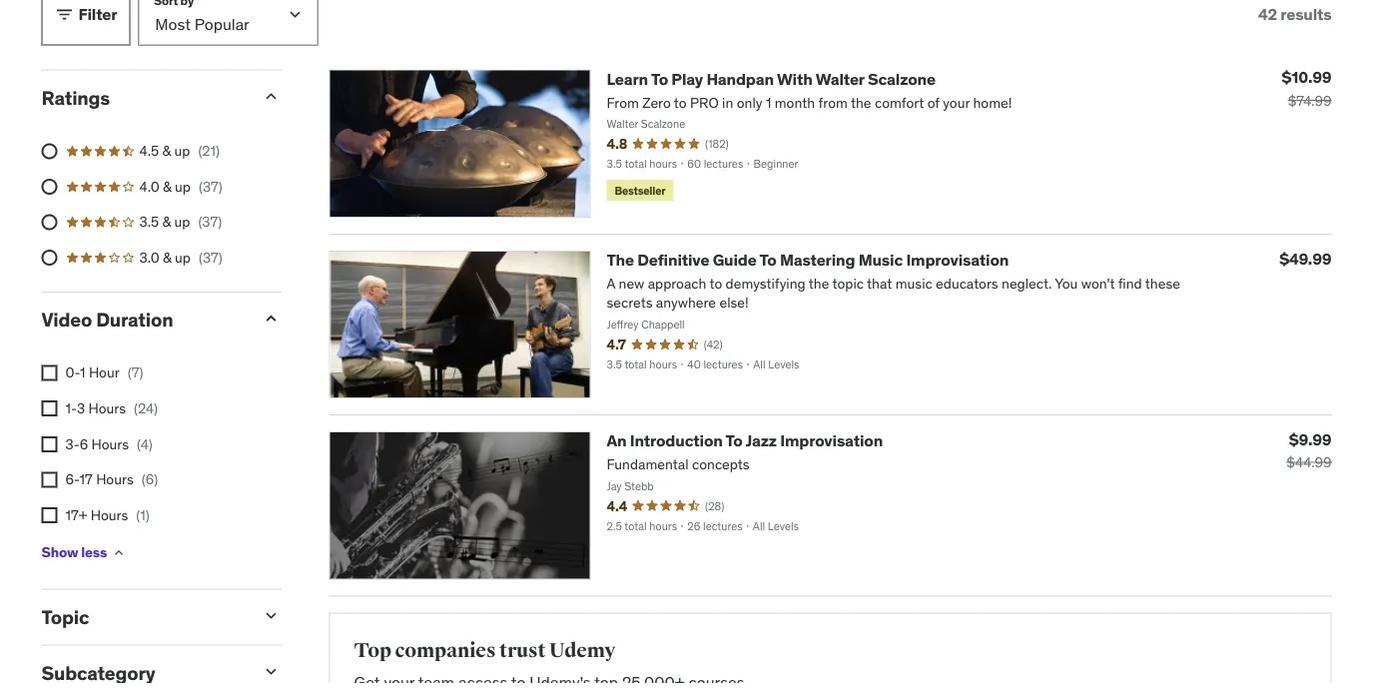 Task type: locate. For each thing, give the bounding box(es) containing it.
(24)
[[134, 399, 158, 417]]

small image inside filter button
[[54, 5, 74, 25]]

play
[[672, 69, 703, 89]]

1 vertical spatial xsmall image
[[41, 507, 57, 523]]

up for 4.5 & up
[[174, 142, 190, 160]]

0 vertical spatial (37)
[[199, 177, 223, 195]]

(37) down 3.5 & up (37)
[[199, 248, 223, 266]]

4.5
[[139, 142, 159, 160]]

xsmall image for 6-
[[41, 472, 57, 488]]

hours right 17+
[[91, 506, 128, 524]]

xsmall image right the less
[[111, 545, 127, 561]]

0 vertical spatial xsmall image
[[41, 365, 57, 381]]

3 (37) from the top
[[199, 248, 223, 266]]

17+
[[65, 506, 87, 524]]

to left play
[[651, 69, 668, 89]]

up right 3.0
[[175, 248, 191, 266]]

learn to play handpan with walter scalzone link
[[607, 69, 936, 89]]

xsmall image
[[41, 436, 57, 452], [41, 507, 57, 523], [111, 545, 127, 561]]

improvisation
[[906, 250, 1009, 270], [780, 431, 883, 451]]

definitive
[[638, 250, 710, 270]]

(37)
[[199, 177, 223, 195], [198, 213, 222, 231], [199, 248, 223, 266]]

2 horizontal spatial to
[[760, 250, 777, 270]]

& right 3.5
[[162, 213, 171, 231]]

duration
[[96, 307, 173, 331]]

hours right "6"
[[91, 435, 129, 453]]

xsmall image left 0-
[[41, 365, 57, 381]]

0-1 hour (7)
[[65, 364, 143, 382]]

1-
[[65, 399, 77, 417]]

1 vertical spatial xsmall image
[[41, 401, 57, 417]]

& for 4.5
[[162, 142, 171, 160]]

xsmall image left 17+
[[41, 507, 57, 523]]

(37) up 3.0 & up (37)
[[198, 213, 222, 231]]

1 vertical spatial (37)
[[198, 213, 222, 231]]

&
[[162, 142, 171, 160], [163, 177, 171, 195], [162, 213, 171, 231], [163, 248, 171, 266]]

(37) for 3.5 & up (37)
[[198, 213, 222, 231]]

learn
[[607, 69, 648, 89]]

xsmall image left 1-
[[41, 401, 57, 417]]

2 vertical spatial to
[[726, 431, 743, 451]]

42
[[1258, 4, 1277, 25]]

1 vertical spatial improvisation
[[780, 431, 883, 451]]

up
[[174, 142, 190, 160], [175, 177, 191, 195], [174, 213, 190, 231], [175, 248, 191, 266]]

2 xsmall image from the top
[[41, 401, 57, 417]]

2 vertical spatial xsmall image
[[111, 545, 127, 561]]

(21)
[[198, 142, 220, 160]]

(37) for 3.0 & up (37)
[[199, 248, 223, 266]]

& right the '4.5'
[[162, 142, 171, 160]]

xsmall image for 1-
[[41, 401, 57, 417]]

4.5 & up (21)
[[139, 142, 220, 160]]

to
[[651, 69, 668, 89], [760, 250, 777, 270], [726, 431, 743, 451]]

up right 3.5
[[174, 213, 190, 231]]

& for 3.0
[[163, 248, 171, 266]]

2 vertical spatial (37)
[[199, 248, 223, 266]]

jazz
[[746, 431, 777, 451]]

top
[[354, 638, 392, 663]]

(37) down (21)
[[199, 177, 223, 195]]

4.0
[[139, 177, 159, 195]]

1 xsmall image from the top
[[41, 365, 57, 381]]

2 vertical spatial xsmall image
[[41, 472, 57, 488]]

hours for 1-3 hours
[[88, 399, 126, 417]]

learn to play handpan with walter scalzone
[[607, 69, 936, 89]]

small image for video duration
[[261, 308, 281, 328]]

42 results
[[1258, 4, 1332, 25]]

small image
[[54, 5, 74, 25], [261, 87, 281, 107], [261, 308, 281, 328], [261, 606, 281, 626]]

1 horizontal spatial improvisation
[[906, 250, 1009, 270]]

0 vertical spatial xsmall image
[[41, 436, 57, 452]]

up right "4.0"
[[175, 177, 191, 195]]

the definitive guide to mastering music improvisation link
[[607, 250, 1009, 270]]

show
[[41, 544, 78, 562]]

small image for topic
[[261, 606, 281, 626]]

to right guide
[[760, 250, 777, 270]]

up left (21)
[[174, 142, 190, 160]]

improvisation right jazz
[[780, 431, 883, 451]]

1 horizontal spatial to
[[726, 431, 743, 451]]

3.0
[[139, 248, 159, 266]]

an introduction to jazz improvisation link
[[607, 431, 883, 451]]

xsmall image left 6-
[[41, 472, 57, 488]]

to left jazz
[[726, 431, 743, 451]]

hours right 17
[[96, 470, 134, 488]]

hours right 3
[[88, 399, 126, 417]]

2 (37) from the top
[[198, 213, 222, 231]]

6
[[80, 435, 88, 453]]

up for 3.0 & up
[[175, 248, 191, 266]]

0 vertical spatial to
[[651, 69, 668, 89]]

small image
[[261, 662, 281, 682]]

& right 3.0
[[163, 248, 171, 266]]

improvisation right music
[[906, 250, 1009, 270]]

ratings button
[[41, 86, 245, 110]]

xsmall image for 0-
[[41, 365, 57, 381]]

music
[[859, 250, 903, 270]]

0 horizontal spatial improvisation
[[780, 431, 883, 451]]

top companies trust udemy
[[354, 638, 616, 663]]

(37) for 4.0 & up (37)
[[199, 177, 223, 195]]

xsmall image left 3-
[[41, 436, 57, 452]]

3-6 hours (4)
[[65, 435, 153, 453]]

hours
[[88, 399, 126, 417], [91, 435, 129, 453], [96, 470, 134, 488], [91, 506, 128, 524]]

$10.99 $74.99
[[1282, 67, 1332, 110]]

1 (37) from the top
[[199, 177, 223, 195]]

1 vertical spatial to
[[760, 250, 777, 270]]

hour
[[89, 364, 120, 382]]

3 xsmall image from the top
[[41, 472, 57, 488]]

up for 3.5 & up
[[174, 213, 190, 231]]

$49.99
[[1280, 248, 1332, 269]]

udemy
[[549, 638, 616, 663]]

xsmall image
[[41, 365, 57, 381], [41, 401, 57, 417], [41, 472, 57, 488]]

& right "4.0"
[[163, 177, 171, 195]]

$74.99
[[1288, 92, 1332, 110]]

3.5
[[139, 213, 159, 231]]

the definitive guide to mastering music improvisation
[[607, 250, 1009, 270]]



Task type: vqa. For each thing, say whether or not it's contained in the screenshot.


Task type: describe. For each thing, give the bounding box(es) containing it.
show less
[[41, 544, 107, 562]]

video duration
[[41, 307, 173, 331]]

filter button
[[41, 0, 130, 46]]

$44.99
[[1287, 454, 1332, 472]]

3-
[[65, 435, 80, 453]]

$9.99 $44.99
[[1287, 429, 1332, 472]]

mastering
[[780, 250, 855, 270]]

show less button
[[41, 533, 127, 573]]

& for 3.5
[[162, 213, 171, 231]]

0-
[[65, 364, 80, 382]]

scalzone
[[868, 69, 936, 89]]

(6)
[[142, 470, 158, 488]]

xsmall image inside "show less" button
[[111, 545, 127, 561]]

$10.99
[[1282, 67, 1332, 88]]

xsmall image for 17+
[[41, 507, 57, 523]]

walter
[[816, 69, 865, 89]]

topic
[[41, 605, 89, 629]]

xsmall image for 3-
[[41, 436, 57, 452]]

42 results status
[[1258, 4, 1332, 25]]

4.0 & up (37)
[[139, 177, 223, 195]]

6-17 hours (6)
[[65, 470, 158, 488]]

guide
[[713, 250, 757, 270]]

(1)
[[136, 506, 150, 524]]

less
[[81, 544, 107, 562]]

17
[[80, 470, 93, 488]]

with
[[777, 69, 813, 89]]

trust
[[499, 638, 546, 663]]

small image for ratings
[[261, 87, 281, 107]]

ratings
[[41, 86, 110, 110]]

introduction
[[630, 431, 723, 451]]

(7)
[[128, 364, 143, 382]]

3.5 & up (37)
[[139, 213, 222, 231]]

3
[[77, 399, 85, 417]]

video
[[41, 307, 92, 331]]

& for 4.0
[[163, 177, 171, 195]]

$9.99
[[1289, 429, 1332, 450]]

results
[[1281, 4, 1332, 25]]

video duration button
[[41, 307, 245, 331]]

6-
[[65, 470, 80, 488]]

3.0 & up (37)
[[139, 248, 223, 266]]

17+ hours (1)
[[65, 506, 150, 524]]

(4)
[[137, 435, 153, 453]]

an introduction to jazz improvisation
[[607, 431, 883, 451]]

companies
[[395, 638, 496, 663]]

hours for 3-6 hours
[[91, 435, 129, 453]]

filter
[[78, 4, 117, 25]]

the
[[607, 250, 634, 270]]

1
[[80, 364, 85, 382]]

handpan
[[707, 69, 774, 89]]

up for 4.0 & up
[[175, 177, 191, 195]]

0 horizontal spatial to
[[651, 69, 668, 89]]

0 vertical spatial improvisation
[[906, 250, 1009, 270]]

an
[[607, 431, 627, 451]]

topic button
[[41, 605, 245, 629]]

hours for 6-17 hours
[[96, 470, 134, 488]]

1-3 hours (24)
[[65, 399, 158, 417]]



